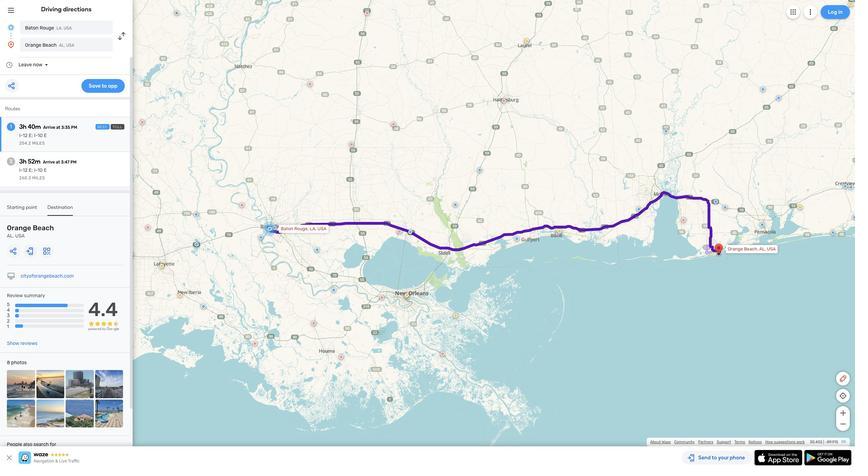 Task type: vqa. For each thing, say whether or not it's contained in the screenshot.
accident image
yes



Task type: locate. For each thing, give the bounding box(es) containing it.
10 inside i-12 e; i-10 e 260.3 miles
[[38, 167, 43, 173]]

pm right 3:47
[[70, 160, 77, 165]]

1 horizontal spatial hazard image
[[405, 293, 409, 297]]

0 vertical spatial al,
[[59, 43, 65, 48]]

miles right 254.2
[[32, 141, 45, 146]]

la, for rouge,
[[310, 226, 317, 231]]

12 for 40m
[[23, 133, 28, 139]]

leave now
[[19, 62, 42, 68]]

254.2
[[19, 141, 31, 146]]

1 10 from the top
[[38, 133, 43, 139]]

12
[[23, 133, 28, 139], [23, 167, 28, 173]]

miles inside i-12 e; i-10 e 260.3 miles
[[32, 176, 45, 180]]

1 vertical spatial e;
[[29, 167, 33, 173]]

miles right 260.3
[[32, 176, 45, 180]]

5
[[7, 302, 10, 308]]

12 inside i-12 e; i-10 e 254.2 miles
[[23, 133, 28, 139]]

e; for 52m
[[29, 167, 33, 173]]

30.402 | -89.915
[[810, 440, 839, 445]]

i-
[[19, 133, 23, 139], [34, 133, 38, 139], [19, 167, 23, 173], [34, 167, 38, 173]]

1 down routes
[[10, 124, 12, 130]]

arrive inside 3h 40m arrive at 3:35 pm
[[43, 125, 55, 130]]

image 2 of orange beach, orange beach image
[[36, 370, 64, 398]]

police image
[[777, 96, 781, 100], [478, 168, 482, 172], [453, 203, 458, 207], [637, 207, 641, 211], [853, 215, 855, 219], [831, 231, 835, 235], [259, 236, 263, 240], [195, 242, 199, 247], [332, 288, 336, 292]]

89.915
[[827, 440, 839, 445]]

3:35
[[61, 125, 70, 130]]

0 vertical spatial orange beach al, usa
[[25, 42, 74, 48]]

2 e from the top
[[44, 167, 47, 173]]

0 vertical spatial 3h
[[19, 123, 27, 131]]

miles inside i-12 e; i-10 e 254.2 miles
[[32, 141, 45, 146]]

arrive for 3h 40m
[[43, 125, 55, 130]]

la, right rouge,
[[310, 226, 317, 231]]

show reviews
[[7, 341, 38, 347]]

orange beach al, usa down "baton rouge la, usa"
[[25, 42, 74, 48]]

12 up 254.2
[[23, 133, 28, 139]]

1 miles from the top
[[32, 141, 45, 146]]

at left 3:35
[[56, 125, 60, 130]]

usa down "baton rouge la, usa"
[[66, 43, 74, 48]]

2 down 4
[[7, 318, 10, 324]]

al,
[[59, 43, 65, 48], [7, 233, 14, 239], [760, 247, 766, 252]]

1 horizontal spatial la,
[[310, 226, 317, 231]]

1 vertical spatial hazard image
[[405, 293, 409, 297]]

2 e; from the top
[[29, 167, 33, 173]]

usa
[[64, 26, 72, 31], [66, 43, 74, 48], [318, 226, 327, 231], [15, 233, 25, 239], [767, 247, 776, 252]]

3h left 52m
[[19, 158, 27, 165]]

about
[[650, 440, 661, 445]]

1 vertical spatial miles
[[32, 176, 45, 180]]

beach
[[42, 42, 57, 48], [33, 224, 54, 232]]

4.4
[[88, 298, 118, 321]]

at
[[56, 125, 60, 130], [56, 160, 60, 165]]

miles for 52m
[[32, 176, 45, 180]]

miles for 40m
[[32, 141, 45, 146]]

3h left 40m
[[19, 123, 27, 131]]

arrive for 3h 52m
[[43, 160, 55, 165]]

clock image
[[5, 61, 13, 69]]

2 left 52m
[[10, 158, 12, 164]]

1 vertical spatial la,
[[310, 226, 317, 231]]

destination
[[47, 205, 73, 210]]

3h
[[19, 123, 27, 131], [19, 158, 27, 165]]

0 vertical spatial orange
[[25, 42, 41, 48]]

12 inside i-12 e; i-10 e 260.3 miles
[[23, 167, 28, 173]]

image 6 of orange beach, orange beach image
[[36, 400, 64, 428]]

la, right rouge
[[56, 26, 63, 31]]

3h for 3h 40m
[[19, 123, 27, 131]]

image 7 of orange beach, orange beach image
[[66, 400, 94, 428]]

1 12 from the top
[[23, 133, 28, 139]]

e down 3h 40m arrive at 3:35 pm
[[44, 133, 47, 139]]

1 vertical spatial al,
[[7, 233, 14, 239]]

arrive right 40m
[[43, 125, 55, 130]]

community link
[[675, 440, 695, 445]]

260.3
[[19, 176, 31, 180]]

orange beach al, usa down starting point button
[[7, 224, 54, 239]]

1 vertical spatial e
[[44, 167, 47, 173]]

0 vertical spatial arrive
[[43, 125, 55, 130]]

toll
[[113, 125, 122, 129]]

search
[[34, 442, 49, 448]]

1 vertical spatial 10
[[38, 167, 43, 173]]

orange
[[25, 42, 41, 48], [7, 224, 31, 232], [728, 247, 743, 252]]

reviews
[[20, 341, 38, 347]]

arrive right 52m
[[43, 160, 55, 165]]

baton for rouge,
[[281, 226, 293, 231]]

i- up 260.3
[[19, 167, 23, 173]]

10
[[38, 133, 43, 139], [38, 167, 43, 173]]

e; inside i-12 e; i-10 e 254.2 miles
[[29, 133, 33, 139]]

orange beach, al, usa
[[728, 247, 776, 252]]

e; inside i-12 e; i-10 e 260.3 miles
[[29, 167, 33, 173]]

1 horizontal spatial 1
[[10, 124, 12, 130]]

0 vertical spatial 10
[[38, 133, 43, 139]]

0 vertical spatial pm
[[71, 125, 77, 130]]

|
[[824, 440, 824, 445]]

-
[[825, 440, 827, 445]]

0 horizontal spatial baton
[[25, 25, 39, 31]]

2 3h from the top
[[19, 158, 27, 165]]

usa down driving directions
[[64, 26, 72, 31]]

directions
[[63, 6, 92, 13]]

1 e; from the top
[[29, 133, 33, 139]]

e
[[44, 133, 47, 139], [44, 167, 47, 173]]

navigation & live traffic
[[34, 459, 80, 464]]

hazard image
[[525, 39, 529, 43], [798, 205, 802, 209], [558, 229, 562, 233], [129, 252, 133, 256], [178, 293, 182, 297], [454, 314, 458, 318]]

0 vertical spatial at
[[56, 125, 60, 130]]

navigation
[[34, 459, 54, 464]]

e inside i-12 e; i-10 e 260.3 miles
[[44, 167, 47, 173]]

2 10 from the top
[[38, 167, 43, 173]]

usa inside "baton rouge la, usa"
[[64, 26, 72, 31]]

routes
[[5, 106, 20, 112]]

e down 3h 52m arrive at 3:47 pm
[[44, 167, 47, 173]]

2 vertical spatial orange
[[728, 247, 743, 252]]

arrive inside 3h 52m arrive at 3:47 pm
[[43, 160, 55, 165]]

1 down 3
[[7, 324, 9, 330]]

1 vertical spatial baton
[[281, 226, 293, 231]]

0 vertical spatial la,
[[56, 26, 63, 31]]

pm right 3:35
[[71, 125, 77, 130]]

0 horizontal spatial hazard image
[[160, 264, 164, 268]]

baton left rouge,
[[281, 226, 293, 231]]

la, inside "baton rouge la, usa"
[[56, 26, 63, 31]]

at left 3:47
[[56, 160, 60, 165]]

current location image
[[7, 23, 15, 32]]

point
[[26, 205, 37, 210]]

12 for 52m
[[23, 167, 28, 173]]

1 vertical spatial 1
[[7, 324, 9, 330]]

1 vertical spatial 3h
[[19, 158, 27, 165]]

10 inside i-12 e; i-10 e 254.2 miles
[[38, 133, 43, 139]]

0 vertical spatial 12
[[23, 133, 28, 139]]

e inside i-12 e; i-10 e 254.2 miles
[[44, 133, 47, 139]]

orange down starting point button
[[7, 224, 31, 232]]

2 miles from the top
[[32, 176, 45, 180]]

1 vertical spatial 12
[[23, 167, 28, 173]]

0 vertical spatial 2
[[10, 158, 12, 164]]

traffic
[[68, 459, 80, 464]]

1 vertical spatial at
[[56, 160, 60, 165]]

beach down point
[[33, 224, 54, 232]]

support link
[[717, 440, 731, 445]]

1 vertical spatial pm
[[70, 160, 77, 165]]

1 vertical spatial 2
[[7, 318, 10, 324]]

terms
[[735, 440, 745, 445]]

road closed image
[[365, 11, 369, 15], [240, 203, 244, 207], [273, 226, 277, 230], [380, 296, 384, 300], [312, 321, 316, 326], [253, 342, 257, 346], [339, 355, 343, 359]]

pm for 52m
[[70, 160, 77, 165]]

orange up leave now
[[25, 42, 41, 48]]

0 vertical spatial miles
[[32, 141, 45, 146]]

arrive
[[43, 125, 55, 130], [43, 160, 55, 165]]

1 vertical spatial orange beach al, usa
[[7, 224, 54, 239]]

e; down 52m
[[29, 167, 33, 173]]

2 horizontal spatial al,
[[760, 247, 766, 252]]

1 e from the top
[[44, 133, 47, 139]]

police image
[[761, 87, 765, 91], [664, 129, 668, 133], [843, 184, 847, 188], [849, 185, 853, 189], [714, 200, 718, 204], [723, 206, 727, 210], [194, 212, 198, 217], [760, 223, 765, 227], [408, 230, 413, 234], [515, 237, 519, 241], [315, 248, 319, 252], [201, 305, 206, 309]]

baton rouge la, usa
[[25, 25, 72, 31]]

1 vertical spatial arrive
[[43, 160, 55, 165]]

0 vertical spatial 1
[[10, 124, 12, 130]]

orange beach al, usa
[[25, 42, 74, 48], [7, 224, 54, 239]]

review
[[7, 293, 23, 299]]

orange left the beach,
[[728, 247, 743, 252]]

e; down 40m
[[29, 133, 33, 139]]

driving
[[41, 6, 62, 13]]

1 3h from the top
[[19, 123, 27, 131]]

i- up 254.2
[[19, 133, 23, 139]]

baton
[[25, 25, 39, 31], [281, 226, 293, 231]]

pm
[[71, 125, 77, 130], [70, 160, 77, 165]]

hazard image
[[160, 264, 164, 268], [405, 293, 409, 297]]

1
[[10, 124, 12, 130], [7, 324, 9, 330]]

la,
[[56, 26, 63, 31], [310, 226, 317, 231]]

1 inside 5 4 3 2 1
[[7, 324, 9, 330]]

community
[[675, 440, 695, 445]]

e;
[[29, 133, 33, 139], [29, 167, 33, 173]]

10 down 40m
[[38, 133, 43, 139]]

pm inside 3h 52m arrive at 3:47 pm
[[70, 160, 77, 165]]

1 horizontal spatial baton
[[281, 226, 293, 231]]

also
[[23, 442, 32, 448]]

baton left rouge
[[25, 25, 39, 31]]

0 vertical spatial e
[[44, 133, 47, 139]]

12 up 260.3
[[23, 167, 28, 173]]

road closed image
[[308, 82, 312, 86], [502, 99, 506, 103], [140, 120, 144, 124], [392, 122, 396, 127], [350, 142, 354, 146], [682, 218, 686, 222], [146, 226, 150, 230], [397, 230, 402, 234], [441, 352, 445, 356]]

al, down starting point button
[[7, 233, 14, 239]]

8
[[7, 360, 10, 366]]

0 horizontal spatial 1
[[7, 324, 9, 330]]

beach down "baton rouge la, usa"
[[42, 42, 57, 48]]

2
[[10, 158, 12, 164], [7, 318, 10, 324]]

miles
[[32, 141, 45, 146], [32, 176, 45, 180]]

2 12 from the top
[[23, 167, 28, 173]]

at inside 3h 40m arrive at 3:35 pm
[[56, 125, 60, 130]]

0 vertical spatial hazard image
[[160, 264, 164, 268]]

terms link
[[735, 440, 745, 445]]

at inside 3h 52m arrive at 3:47 pm
[[56, 160, 60, 165]]

now
[[33, 62, 42, 68]]

1 horizontal spatial al,
[[59, 43, 65, 48]]

al, right the beach,
[[760, 247, 766, 252]]

pm inside 3h 40m arrive at 3:35 pm
[[71, 125, 77, 130]]

0 horizontal spatial la,
[[56, 26, 63, 31]]

0 vertical spatial e;
[[29, 133, 33, 139]]

10 down 52m
[[38, 167, 43, 173]]

0 vertical spatial baton
[[25, 25, 39, 31]]

baton for rouge
[[25, 25, 39, 31]]

notices
[[749, 440, 762, 445]]

al, down "baton rouge la, usa"
[[59, 43, 65, 48]]



Task type: describe. For each thing, give the bounding box(es) containing it.
how
[[766, 440, 773, 445]]

usa right the beach,
[[767, 247, 776, 252]]

image 4 of orange beach, orange beach image
[[95, 370, 123, 398]]

notices link
[[749, 440, 762, 445]]

zoom out image
[[839, 420, 848, 428]]

0 horizontal spatial al,
[[7, 233, 14, 239]]

starting
[[7, 205, 25, 210]]

best
[[98, 125, 107, 129]]

3:47
[[61, 160, 70, 165]]

work
[[797, 440, 805, 445]]

i- down 40m
[[34, 133, 38, 139]]

people
[[7, 442, 22, 448]]

starting point
[[7, 205, 37, 210]]

2 inside 5 4 3 2 1
[[7, 318, 10, 324]]

4
[[7, 307, 10, 313]]

i-12 e; i-10 e 260.3 miles
[[19, 167, 47, 180]]

3h 40m arrive at 3:35 pm
[[19, 123, 77, 131]]

3h for 3h 52m
[[19, 158, 27, 165]]

partners
[[698, 440, 714, 445]]

destination button
[[47, 205, 73, 216]]

review summary
[[7, 293, 45, 299]]

zoom in image
[[839, 409, 848, 417]]

image 8 of orange beach, orange beach image
[[95, 400, 123, 428]]

usa down starting point button
[[15, 233, 25, 239]]

about waze link
[[650, 440, 671, 445]]

la, for rouge
[[56, 26, 63, 31]]

photos
[[11, 360, 27, 366]]

cityoforangebeach.com link
[[21, 273, 74, 279]]

waze
[[662, 440, 671, 445]]

at for 40m
[[56, 125, 60, 130]]

beach,
[[744, 247, 759, 252]]

x image
[[5, 454, 13, 462]]

1 vertical spatial orange
[[7, 224, 31, 232]]

location image
[[7, 41, 15, 49]]

2 vertical spatial al,
[[760, 247, 766, 252]]

show
[[7, 341, 19, 347]]

pencil image
[[839, 375, 847, 383]]

1 vertical spatial beach
[[33, 224, 54, 232]]

&
[[55, 459, 58, 464]]

how suggestions work link
[[766, 440, 805, 445]]

live
[[59, 459, 67, 464]]

40m
[[28, 123, 41, 131]]

8 photos
[[7, 360, 27, 366]]

support
[[717, 440, 731, 445]]

image 5 of orange beach, orange beach image
[[7, 400, 35, 428]]

image 1 of orange beach, orange beach image
[[7, 370, 35, 398]]

pm for 40m
[[71, 125, 77, 130]]

0 vertical spatial beach
[[42, 42, 57, 48]]

at for 52m
[[56, 160, 60, 165]]

3h 52m arrive at 3:47 pm
[[19, 158, 77, 165]]

e for 52m
[[44, 167, 47, 173]]

3
[[7, 313, 10, 319]]

e; for 40m
[[29, 133, 33, 139]]

partners link
[[698, 440, 714, 445]]

people also search for
[[7, 442, 56, 448]]

summary
[[24, 293, 45, 299]]

usa right rouge,
[[318, 226, 327, 231]]

starting point button
[[7, 205, 37, 215]]

rouge
[[40, 25, 54, 31]]

5 4 3 2 1
[[7, 302, 10, 330]]

e for 40m
[[44, 133, 47, 139]]

link image
[[841, 439, 847, 445]]

computer image
[[7, 272, 15, 281]]

52m
[[28, 158, 40, 165]]

accident image
[[175, 11, 179, 15]]

i-12 e; i-10 e 254.2 miles
[[19, 133, 47, 146]]

leave
[[19, 62, 32, 68]]

30.402
[[810, 440, 823, 445]]

10 for 52m
[[38, 167, 43, 173]]

image 3 of orange beach, orange beach image
[[66, 370, 94, 398]]

rouge,
[[294, 226, 309, 231]]

about waze community partners support terms notices how suggestions work
[[650, 440, 805, 445]]

cityoforangebeach.com
[[21, 273, 74, 279]]

for
[[50, 442, 56, 448]]

i- down 52m
[[34, 167, 38, 173]]

10 for 40m
[[38, 133, 43, 139]]

driving directions
[[41, 6, 92, 13]]

baton rouge, la, usa
[[281, 226, 327, 231]]

suggestions
[[774, 440, 796, 445]]



